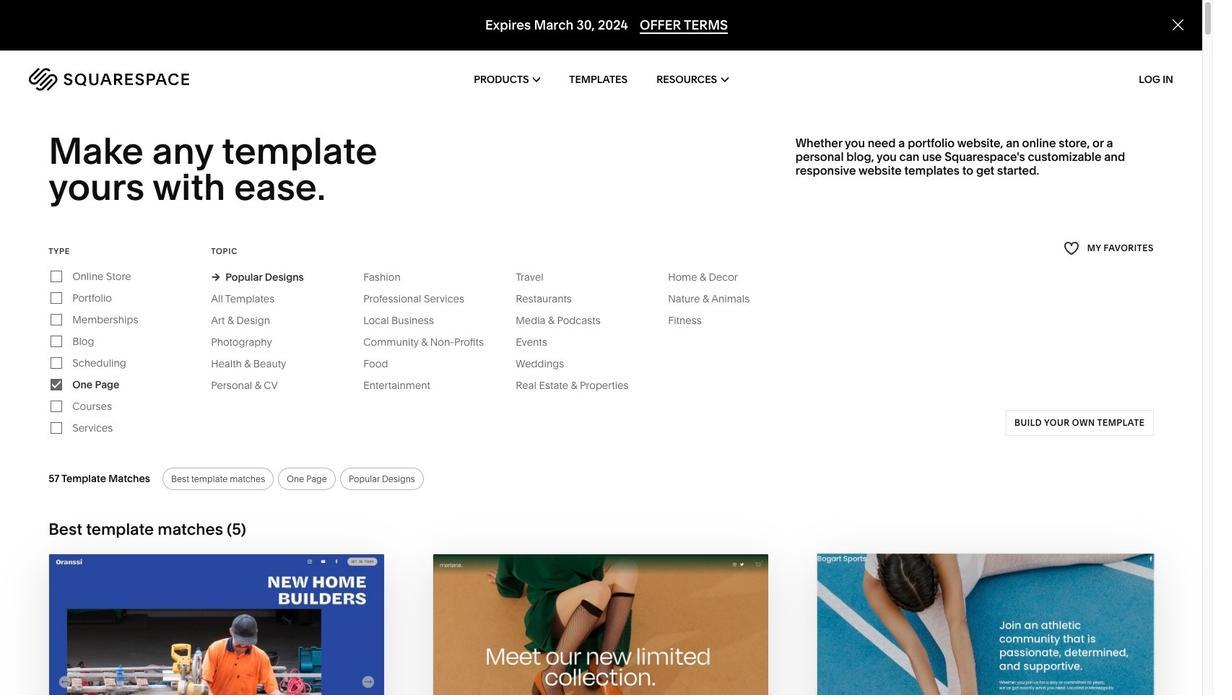 Task type: locate. For each thing, give the bounding box(es) containing it.
oranssi image
[[49, 555, 385, 696]]

main content
[[0, 0, 1214, 696]]



Task type: describe. For each thing, give the bounding box(es) containing it.
bogart image
[[817, 554, 1156, 696]]

mariana image
[[434, 555, 769, 696]]



Task type: vqa. For each thing, say whether or not it's contained in the screenshot.
Topic on the top left of the page
no



